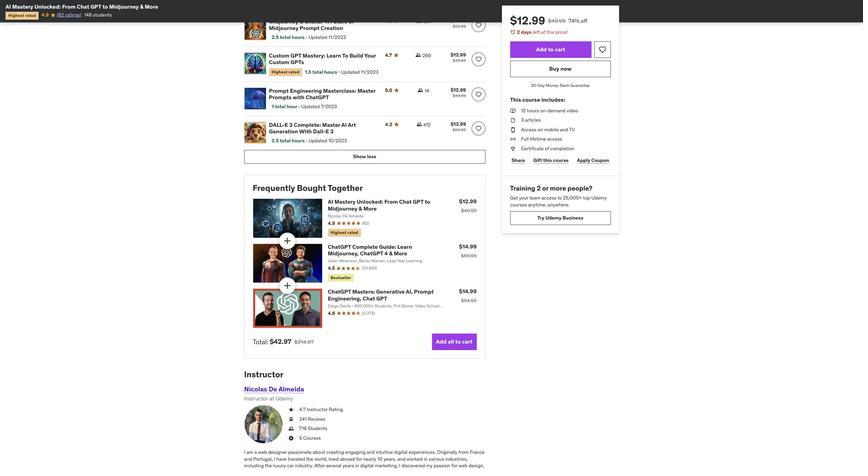 Task type: locate. For each thing, give the bounding box(es) containing it.
wishlist image
[[475, 56, 482, 63], [475, 125, 482, 132]]

2 vertical spatial rated
[[348, 230, 359, 235]]

school,
[[427, 303, 441, 309]]

generation
[[269, 128, 298, 135]]

0 horizontal spatial almeida
[[279, 385, 304, 393]]

hour
[[287, 103, 298, 110]]

ai inside "dall-e 3 complete: master ai art generation with dall-e 3"
[[342, 121, 347, 128]]

2.5 total hours for dall-
[[272, 138, 305, 144]]

xsmall image left 361
[[417, 18, 422, 24]]

0 vertical spatial the
[[306, 456, 314, 462]]

0 horizontal spatial the
[[265, 463, 272, 469]]

3 right dall-
[[289, 121, 293, 128]]

at right left
[[542, 29, 546, 35]]

0 horizontal spatial cart
[[462, 338, 473, 345]]

0 vertical spatial from
[[62, 3, 76, 10]]

ai
[[6, 3, 11, 10], [342, 121, 347, 128], [328, 198, 334, 205]]

this right gift on the right top
[[544, 157, 552, 163]]

video
[[415, 303, 426, 309]]

add inside button
[[436, 338, 447, 345]]

ai for ai mastery unlocked: from chat gpt to midjourney & more nicolas de almeida
[[328, 198, 334, 205]]

xsmall image for 269
[[416, 52, 421, 58]]

0 vertical spatial ai
[[6, 3, 11, 10]]

5.0
[[385, 87, 393, 93]]

1 horizontal spatial from
[[385, 198, 398, 205]]

0 horizontal spatial in
[[327, 470, 331, 470]]

skills
[[315, 470, 326, 470]]

almeida up 341
[[279, 385, 304, 393]]

wishlist image for midjourney & chatgpt: future of midjourney prompt creation
[[475, 22, 482, 29]]

bought
[[297, 183, 326, 193]]

$12.99 for midjourney & chatgpt: future of midjourney prompt creation
[[451, 18, 466, 24]]

and left 'tv'
[[560, 126, 568, 133]]

i
[[244, 449, 246, 456], [274, 456, 276, 462], [399, 463, 401, 469], [279, 470, 280, 470]]

updated down dall- on the top of the page
[[309, 138, 328, 144]]

abroad
[[340, 456, 355, 462]]

together
[[328, 183, 363, 193]]

almeida inside ai mastery unlocked: from chat gpt to midjourney & more nicolas de almeida
[[349, 213, 364, 219]]

chatgpt up updated 7/2023
[[306, 94, 329, 101]]

$12.99 $49.99
[[451, 52, 466, 63], [451, 87, 466, 98], [460, 198, 477, 214]]

guarantee
[[571, 83, 590, 88]]

various
[[429, 456, 445, 462]]

chatgpt up julian
[[328, 243, 351, 250]]

2 vertical spatial instructor
[[307, 407, 328, 413]]

xsmall image left 5
[[288, 435, 294, 442]]

1 vertical spatial udemy
[[546, 215, 562, 221]]

1
[[272, 103, 274, 110]]

2 wishlist image from the top
[[475, 125, 482, 132]]

•
[[352, 303, 354, 309]]

1 vertical spatial $12.99 $49.99
[[451, 87, 466, 98]]

0 vertical spatial cart
[[555, 46, 566, 53]]

access down "mobile"
[[548, 136, 563, 142]]

updated down midjourney & chatgpt: future of midjourney prompt creation 'link'
[[309, 34, 328, 40]]

0 horizontal spatial udemy
[[276, 395, 293, 402]]

2 horizontal spatial prompt
[[414, 288, 434, 295]]

0 horizontal spatial 11/2023
[[329, 34, 346, 40]]

4.7
[[385, 52, 392, 58], [299, 407, 306, 413]]

2.5 total hours down generation
[[272, 138, 305, 144]]

nicolas de almeida image
[[244, 405, 283, 444]]

years.
[[379, 470, 392, 470]]

0 horizontal spatial add
[[436, 338, 447, 345]]

prompt inside chatgpt masters: generative ai, prompt engineering, chat gpt diego davila • 800.000+ students, phil ebiner, video school, backyard courses
[[414, 288, 434, 295]]

learn left to at left
[[327, 52, 341, 59]]

cart down price!
[[555, 46, 566, 53]]

courses down 716 students
[[303, 435, 321, 441]]

video
[[567, 107, 579, 114]]

0 vertical spatial chat
[[77, 3, 89, 10]]

1 horizontal spatial learn
[[398, 243, 412, 250]]

access down or
[[542, 195, 557, 201]]

of
[[349, 18, 354, 25], [545, 146, 550, 152]]

$12.99 for prompt engineering masterclass: master prompts with chatgpt
[[451, 87, 466, 93]]

$54.99
[[453, 24, 466, 29]]

to inside button
[[549, 46, 554, 53]]

1 horizontal spatial courses
[[346, 309, 362, 314]]

xsmall image left 3 articles
[[511, 117, 516, 124]]

mastery inside ai mastery unlocked: from chat gpt to midjourney & more nicolas de almeida
[[335, 198, 356, 205]]

digital up over on the bottom left of page
[[361, 463, 374, 469]]

rated down gpts
[[289, 69, 300, 75]]

1 vertical spatial at
[[270, 395, 274, 402]]

rated left (82
[[25, 13, 36, 18]]

1 vertical spatial my
[[307, 470, 314, 470]]

0 vertical spatial 2.5
[[272, 34, 279, 40]]

4.7 up 341
[[299, 407, 306, 413]]

1 horizontal spatial de
[[343, 213, 348, 219]]

about
[[313, 449, 325, 456]]

chat for ai mastery unlocked: from chat gpt to midjourney & more
[[77, 3, 89, 10]]

cart inside button
[[462, 338, 473, 345]]

master left 5.0
[[358, 87, 376, 94]]

full lifetime access
[[522, 136, 563, 142]]

$49.99 inside $12.99 $49.99 74% off
[[548, 17, 566, 24]]

e up the updated 10/2023
[[326, 128, 329, 135]]

2 vertical spatial for
[[358, 470, 364, 470]]

1 vertical spatial $14.99
[[459, 288, 477, 295]]

ai mastery unlocked: from chat gpt to midjourney & more
[[6, 3, 158, 10]]

almeida inside nicolas de almeida instructor at udemy
[[279, 385, 304, 393]]

midjourney & chatgpt: future of midjourney prompt creation link
[[269, 18, 377, 32]]

the up ui,
[[265, 463, 272, 469]]

1 horizontal spatial mastery
[[335, 198, 356, 205]]

25,000+
[[564, 195, 582, 201]]

$13.99
[[451, 121, 466, 127]]

build
[[350, 52, 364, 59]]

industries,
[[446, 456, 468, 462]]

at down 'nicolas de almeida' link
[[270, 395, 274, 402]]

chatgpt inside prompt engineering masterclass: master prompts with chatgpt
[[306, 94, 329, 101]]

2 vertical spatial udemy
[[276, 395, 293, 402]]

0 vertical spatial 4.9
[[42, 12, 49, 18]]

xsmall image for 716 students
[[288, 426, 294, 432]]

2 left or
[[537, 184, 541, 192]]

1 vertical spatial updated 11/2023
[[341, 69, 379, 75]]

cart inside button
[[555, 46, 566, 53]]

gift this course link
[[532, 154, 571, 167]]

0 vertical spatial updated 11/2023
[[309, 34, 346, 40]]

$14.99 up $94.99
[[459, 288, 477, 295]]

more
[[145, 3, 158, 10], [364, 205, 377, 212], [394, 250, 408, 257]]

of down full lifetime access
[[545, 146, 550, 152]]

xsmall image
[[511, 107, 516, 114], [417, 122, 422, 127], [511, 146, 516, 152], [288, 407, 294, 413], [288, 416, 294, 423]]

updated down with
[[301, 103, 320, 110]]

2 horizontal spatial chat
[[399, 198, 412, 205]]

courses down •
[[346, 309, 362, 314]]

updated 11/2023 down build
[[341, 69, 379, 75]]

buy now
[[550, 65, 572, 72]]

less
[[367, 154, 377, 160]]

2 vertical spatial highest
[[331, 230, 347, 235]]

xsmall image left 341
[[288, 416, 294, 423]]

portugal,
[[254, 456, 273, 462]]

xsmall image for 14
[[418, 87, 424, 93]]

11/2023 for 1.5 total hours
[[361, 69, 379, 75]]

prompt up 1 total hour
[[269, 87, 289, 94]]

0 horizontal spatial rated
[[25, 13, 36, 18]]

0 horizontal spatial 4.7
[[299, 407, 306, 413]]

2.5 total hours up gpts
[[272, 34, 305, 40]]

my down industry.
[[307, 470, 314, 470]]

xsmall image left 412
[[417, 122, 422, 127]]

0 horizontal spatial of
[[349, 18, 354, 25]]

and up nearly
[[367, 449, 375, 456]]

1 vertical spatial wishlist image
[[599, 45, 607, 54]]

updated 11/2023 for 2.5 total hours
[[309, 34, 346, 40]]

design,
[[469, 463, 485, 469]]

access
[[548, 136, 563, 142], [542, 195, 557, 201]]

1 vertical spatial learn
[[398, 243, 412, 250]]

e down 1 total hour
[[285, 121, 288, 128]]

1 vertical spatial digital
[[361, 463, 374, 469]]

web down industries,
[[459, 463, 468, 469]]

from inside ai mastery unlocked: from chat gpt to midjourney & more nicolas de almeida
[[385, 198, 398, 205]]

1 vertical spatial 4.7
[[299, 407, 306, 413]]

share button
[[511, 154, 527, 167]]

1 horizontal spatial at
[[542, 29, 546, 35]]

0 vertical spatial nicolas
[[328, 213, 342, 219]]

chat inside ai mastery unlocked: from chat gpt to midjourney & more nicolas de almeida
[[399, 198, 412, 205]]

$14.99 up $69.99
[[459, 243, 477, 250]]

0 vertical spatial learn
[[327, 52, 341, 59]]

midjourney inside ai mastery unlocked: from chat gpt to midjourney & more nicolas de almeida
[[328, 205, 358, 212]]

$14.99
[[459, 243, 477, 250], [459, 288, 477, 295]]

0 vertical spatial almeida
[[349, 213, 364, 219]]

1 vertical spatial more
[[364, 205, 377, 212]]

total down generation
[[280, 138, 291, 144]]

0 vertical spatial 2
[[517, 29, 520, 35]]

course down completion
[[553, 157, 569, 163]]

4.5
[[328, 265, 335, 271]]

master up the updated 10/2023
[[322, 121, 341, 128]]

the up industry.
[[306, 456, 314, 462]]

4.7 for 4.7
[[385, 52, 392, 58]]

nicolas de almeida link
[[244, 385, 304, 393]]

marketing,
[[375, 463, 398, 469]]

1 2.5 total hours from the top
[[272, 34, 305, 40]]

30-
[[531, 83, 538, 88]]

cart right all
[[462, 338, 473, 345]]

wishlist image for prompt engineering masterclass: master prompts with chatgpt
[[475, 91, 482, 98]]

xsmall image left full
[[511, 136, 516, 143]]

0 horizontal spatial more
[[145, 3, 158, 10]]

have up luxury
[[277, 456, 287, 462]]

1 vertical spatial of
[[545, 146, 550, 152]]

& inside chatgpt complete guide: learn midjourney, chatgpt 4 & more julian melanson, benza maman, leap year learning
[[389, 250, 393, 257]]

3 down 12
[[522, 117, 524, 123]]

4.7 for 4.7 instructor rating
[[299, 407, 306, 413]]

11/2023 for 2.5 total hours
[[329, 34, 346, 40]]

$14.99 for chatgpt masters: generative ai, prompt engineering, chat gpt
[[459, 288, 477, 295]]

2 vertical spatial highest rated
[[331, 230, 359, 235]]

2 $14.99 from the top
[[459, 288, 477, 295]]

2 vertical spatial prompt
[[414, 288, 434, 295]]

wishlist image for art
[[475, 125, 482, 132]]

0 horizontal spatial courses
[[303, 435, 321, 441]]

master
[[358, 87, 376, 94], [322, 121, 341, 128]]

add down 2 days left at this price!
[[537, 46, 547, 53]]

in down the "experiences."
[[424, 456, 428, 462]]

team
[[530, 195, 541, 201]]

hours
[[292, 34, 305, 40], [324, 69, 338, 75], [527, 107, 540, 114], [292, 138, 305, 144]]

1 2.5 from the top
[[272, 34, 279, 40]]

de inside nicolas de almeida instructor at udemy
[[269, 385, 277, 393]]

1 vertical spatial cart
[[462, 338, 473, 345]]

1 $14.99 from the top
[[459, 243, 477, 250]]

4.7 right the "your" at the top left of the page
[[385, 52, 392, 58]]

udemy
[[592, 195, 607, 201], [546, 215, 562, 221], [276, 395, 293, 402]]

lived
[[329, 456, 339, 462]]

in up areas
[[356, 463, 359, 469]]

try udemy business
[[538, 215, 584, 221]]

0 horizontal spatial mastery
[[12, 3, 33, 10]]

benza
[[359, 258, 371, 264]]

phil
[[394, 303, 401, 309]]

1 horizontal spatial 4.7
[[385, 52, 392, 58]]

prompt
[[300, 25, 320, 31], [269, 87, 289, 94], [414, 288, 434, 295]]

ux,
[[244, 470, 252, 470]]

have
[[277, 456, 287, 462], [281, 470, 291, 470]]

4.9 for (82)
[[328, 220, 335, 226]]

backyard
[[328, 309, 345, 314]]

2.5 for dall-e 3 complete: master ai art generation with dall-e 3
[[272, 138, 279, 144]]

udemy right top on the right top of the page
[[592, 195, 607, 201]]

1 vertical spatial 2.5 total hours
[[272, 138, 305, 144]]

xsmall image for certificate of completion
[[511, 146, 516, 152]]

1 vertical spatial chat
[[399, 198, 412, 205]]

unlocked: inside ai mastery unlocked: from chat gpt to midjourney & more nicolas de almeida
[[357, 198, 383, 205]]

0 vertical spatial prompt
[[300, 25, 320, 31]]

wishlist image
[[475, 22, 482, 29], [599, 45, 607, 54], [475, 91, 482, 98]]

rated up the complete
[[348, 230, 359, 235]]

1 vertical spatial ai
[[342, 121, 347, 128]]

xsmall image for 341 reviews
[[288, 416, 294, 423]]

dall-e 3 complete: master ai art generation with dall-e 3
[[269, 121, 356, 135]]

julian
[[328, 258, 338, 264]]

0 vertical spatial udemy
[[592, 195, 607, 201]]

1 horizontal spatial the
[[306, 456, 314, 462]]

for left over on the bottom left of page
[[358, 470, 364, 470]]

learn
[[327, 52, 341, 59], [398, 243, 412, 250]]

0 vertical spatial 4.6
[[385, 18, 393, 24]]

more for ai mastery unlocked: from chat gpt to midjourney & more
[[145, 3, 158, 10]]

xsmall image for 4.7 instructor rating
[[288, 407, 294, 413]]

xsmall image left 14
[[418, 87, 424, 93]]

my down the various
[[427, 463, 433, 469]]

2 horizontal spatial udemy
[[592, 195, 607, 201]]

1 horizontal spatial unlocked:
[[357, 198, 383, 205]]

chatgpt down bestseller
[[328, 288, 351, 295]]

gift
[[534, 157, 543, 163]]

0 horizontal spatial ai
[[6, 3, 11, 10]]

1 horizontal spatial 2
[[537, 184, 541, 192]]

0 vertical spatial highest
[[8, 13, 24, 18]]

0 horizontal spatial course
[[523, 96, 541, 103]]

0 horizontal spatial nicolas
[[244, 385, 267, 393]]

add inside button
[[537, 46, 547, 53]]

i down luxury
[[279, 470, 280, 470]]

dall-e 3 complete: master ai art generation with dall-e 3 link
[[269, 121, 377, 135]]

(2,373)
[[362, 311, 375, 316]]

xsmall image left 716
[[288, 426, 294, 432]]

prompt up video
[[414, 288, 434, 295]]

guide:
[[379, 243, 396, 250]]

cart
[[555, 46, 566, 53], [462, 338, 473, 345]]

xsmall image for 412
[[417, 122, 422, 127]]

midjourney & chatgpt: future of midjourney prompt creation
[[269, 18, 354, 31]]

4.9
[[42, 12, 49, 18], [328, 220, 335, 226]]

800.000+
[[355, 303, 374, 309]]

course
[[523, 96, 541, 103], [553, 157, 569, 163]]

learn up year
[[398, 243, 412, 250]]

4.9 left (82
[[42, 12, 49, 18]]

total right the 1
[[275, 103, 286, 110]]

2 horizontal spatial ai
[[342, 121, 347, 128]]

total up gpts
[[280, 34, 291, 40]]

more inside ai mastery unlocked: from chat gpt to midjourney & more nicolas de almeida
[[364, 205, 377, 212]]

from for ai mastery unlocked: from chat gpt to midjourney & more
[[62, 3, 76, 10]]

for down industries,
[[452, 463, 458, 469]]

30-day money-back guarantee
[[531, 83, 590, 88]]

updated 11/2023 down creation
[[309, 34, 346, 40]]

udemy right try
[[546, 215, 562, 221]]

training 2 or more people? get your team access to 25,000+ top udemy courses anytime, anywhere.
[[511, 184, 607, 208]]

xsmall image up share
[[511, 146, 516, 152]]

chatgpt masters: generative ai, prompt engineering, chat gpt link
[[328, 288, 434, 302]]

buy
[[550, 65, 560, 72]]

148
[[84, 12, 92, 18]]

xsmall image for 361
[[417, 18, 422, 24]]

0 vertical spatial my
[[427, 463, 433, 469]]

to inside ai mastery unlocked: from chat gpt to midjourney & more nicolas de almeida
[[425, 198, 431, 205]]

1 horizontal spatial master
[[358, 87, 376, 94]]

$12.99
[[511, 13, 546, 28], [451, 18, 466, 24], [451, 52, 466, 58], [451, 87, 466, 93], [460, 198, 477, 205]]

alarm image
[[511, 29, 516, 35]]

xsmall image left 'access'
[[511, 126, 516, 133]]

updated for future
[[309, 34, 328, 40]]

have down car
[[281, 470, 291, 470]]

11/2023 down creation
[[329, 34, 346, 40]]

1 vertical spatial wishlist image
[[475, 125, 482, 132]]

0 vertical spatial de
[[343, 213, 348, 219]]

xsmall image down nicolas de almeida instructor at udemy at bottom left
[[288, 407, 294, 413]]

1 vertical spatial have
[[281, 470, 291, 470]]

1.5
[[305, 69, 312, 75]]

11/2023 down the "your" at the top left of the page
[[361, 69, 379, 75]]

instructor down 'nicolas de almeida' link
[[244, 395, 268, 402]]

wishlist image for your
[[475, 56, 482, 63]]

instructor inside nicolas de almeida instructor at udemy
[[244, 395, 268, 402]]

1 vertical spatial 4.9
[[328, 220, 335, 226]]

$12.99 $49.99 for prompt engineering masterclass: master prompts with chatgpt
[[451, 87, 466, 98]]

2 2.5 total hours from the top
[[272, 138, 305, 144]]

digital up years,
[[395, 449, 408, 456]]

learn inside chatgpt complete guide: learn midjourney, chatgpt 4 & more julian melanson, benza maman, leap year learning
[[398, 243, 412, 250]]

1 horizontal spatial of
[[545, 146, 550, 152]]

art
[[348, 121, 356, 128]]

davila
[[340, 303, 351, 309]]

add all to cart
[[436, 338, 473, 345]]

people?
[[568, 184, 593, 192]]

0 vertical spatial 4.7
[[385, 52, 392, 58]]

2 2.5 from the top
[[272, 138, 279, 144]]

xsmall image left 12
[[511, 107, 516, 114]]

1 horizontal spatial 3
[[331, 128, 334, 135]]

1 horizontal spatial ai
[[328, 198, 334, 205]]

4.7 instructor rating
[[299, 407, 343, 413]]

1 wishlist image from the top
[[475, 56, 482, 63]]

coupon
[[592, 157, 610, 163]]

1 horizontal spatial highest
[[272, 69, 288, 75]]

add left all
[[436, 338, 447, 345]]

instructor up the reviews
[[307, 407, 328, 413]]

learn inside custom gpt mastery: learn to build your custom gpts
[[327, 52, 341, 59]]

2.5 total hours for midjourney
[[272, 34, 305, 40]]

4.6
[[385, 18, 393, 24], [328, 310, 335, 316]]

xsmall image
[[417, 18, 422, 24], [416, 52, 421, 58], [418, 87, 424, 93], [511, 117, 516, 124], [511, 126, 516, 133], [511, 136, 516, 143], [288, 426, 294, 432], [288, 435, 294, 442]]

frequently
[[253, 183, 295, 193]]

in down several
[[327, 470, 331, 470]]

2 horizontal spatial rated
[[348, 230, 359, 235]]

0 vertical spatial web
[[258, 449, 267, 456]]

i left am
[[244, 449, 246, 456]]

1 vertical spatial de
[[269, 385, 277, 393]]

udemy down 'nicolas de almeida' link
[[276, 395, 293, 402]]

0 vertical spatial highest rated
[[8, 13, 36, 18]]

ai mastery unlocked: from chat gpt to midjourney & more link
[[328, 198, 431, 212]]

unlocked: up (82)
[[357, 198, 383, 205]]

more inside chatgpt complete guide: learn midjourney, chatgpt 4 & more julian melanson, benza maman, leap year learning
[[394, 250, 408, 257]]

2 right alarm "image"
[[517, 29, 520, 35]]

ai inside ai mastery unlocked: from chat gpt to midjourney & more nicolas de almeida
[[328, 198, 334, 205]]

instructor
[[244, 369, 284, 380], [244, 395, 268, 402], [307, 407, 328, 413]]

1 horizontal spatial in
[[356, 463, 359, 469]]

unlocked: up (82
[[34, 3, 61, 10]]

4.9 up the midjourney, on the bottom of the page
[[328, 220, 335, 226]]

0 vertical spatial more
[[145, 3, 158, 10]]

1 horizontal spatial more
[[364, 205, 377, 212]]

hours down custom gpt mastery: learn to build your custom gpts link
[[324, 69, 338, 75]]



Task type: vqa. For each thing, say whether or not it's contained in the screenshot.
The Rated to the left
yes



Task type: describe. For each thing, give the bounding box(es) containing it.
1 horizontal spatial course
[[553, 157, 569, 163]]

$69.99
[[461, 253, 477, 259]]

share
[[512, 157, 525, 163]]

269
[[423, 52, 432, 59]]

these
[[332, 470, 344, 470]]

ai,
[[406, 288, 413, 295]]

1 vertical spatial web
[[459, 463, 468, 469]]

chatgpt inside chatgpt masters: generative ai, prompt engineering, chat gpt diego davila • 800.000+ students, phil ebiner, video school, backyard courses
[[328, 288, 351, 295]]

more for ai mastery unlocked: from chat gpt to midjourney & more nicolas de almeida
[[364, 205, 377, 212]]

716
[[299, 426, 307, 432]]

$12.99 for custom gpt mastery: learn to build your custom gpts
[[451, 52, 466, 58]]

master inside "dall-e 3 complete: master ai art generation with dall-e 3"
[[322, 121, 341, 128]]

apply
[[578, 157, 591, 163]]

hours up "articles"
[[527, 107, 540, 114]]

1 vertical spatial highest
[[272, 69, 288, 75]]

access inside "training 2 or more people? get your team access to 25,000+ top udemy courses anytime, anywhere."
[[542, 195, 557, 201]]

udemy inside "training 2 or more people? get your team access to 25,000+ top udemy courses anytime, anywhere."
[[592, 195, 607, 201]]

engineering
[[290, 87, 322, 94]]

generative
[[376, 288, 405, 295]]

1 vertical spatial this
[[544, 157, 552, 163]]

learn for guide:
[[398, 243, 412, 250]]

from
[[459, 449, 469, 456]]

to inside "training 2 or more people? get your team access to 25,000+ top udemy courses anytime, anywhere."
[[558, 195, 562, 201]]

2.5 for midjourney & chatgpt: future of midjourney prompt creation
[[272, 34, 279, 40]]

add for add all to cart
[[436, 338, 447, 345]]

show less
[[353, 154, 377, 160]]

passion
[[434, 463, 451, 469]]

total for engineering
[[275, 103, 286, 110]]

1 horizontal spatial my
[[427, 463, 433, 469]]

nicolas inside ai mastery unlocked: from chat gpt to midjourney & more nicolas de almeida
[[328, 213, 342, 219]]

this course includes:
[[511, 96, 566, 103]]

hours down with
[[292, 138, 305, 144]]

xsmall image for full lifetime access
[[511, 136, 516, 143]]

access on mobile and tv
[[522, 126, 575, 133]]

year
[[397, 258, 405, 264]]

add all to cart button
[[432, 334, 477, 350]]

engineering,
[[328, 295, 362, 302]]

412
[[424, 122, 431, 128]]

$14.99 for chatgpt complete guide: learn midjourney, chatgpt 4 & more
[[459, 243, 477, 250]]

i right marketing,
[[399, 463, 401, 469]]

learning
[[406, 258, 423, 264]]

show less button
[[244, 150, 486, 164]]

at inside nicolas de almeida instructor at udemy
[[270, 395, 274, 402]]

nicolas inside nicolas de almeida instructor at udemy
[[244, 385, 267, 393]]

(82
[[57, 12, 64, 18]]

& inside ai mastery unlocked: from chat gpt to midjourney & more nicolas de almeida
[[359, 205, 362, 212]]

xsmall image for access on mobile and tv
[[511, 126, 516, 133]]

2 horizontal spatial 3
[[522, 117, 524, 123]]

try
[[538, 215, 545, 221]]

dall-
[[269, 121, 285, 128]]

1 vertical spatial rated
[[289, 69, 300, 75]]

france
[[470, 449, 485, 456]]

from for ai mastery unlocked: from chat gpt to midjourney & more nicolas de almeida
[[385, 198, 398, 205]]

unlocked: for ai mastery unlocked: from chat gpt to midjourney & more nicolas de almeida
[[357, 198, 383, 205]]

gpt inside chatgpt masters: generative ai, prompt engineering, chat gpt diego davila • 800.000+ students, phil ebiner, video school, backyard courses
[[377, 295, 388, 302]]

updated down to at left
[[341, 69, 360, 75]]

(82)
[[362, 221, 370, 226]]

361
[[424, 18, 431, 24]]

of inside midjourney & chatgpt: future of midjourney prompt creation
[[349, 18, 354, 25]]

2 inside "training 2 or more people? get your team access to 25,000+ top udemy courses anytime, anywhere."
[[537, 184, 541, 192]]

more
[[550, 184, 567, 192]]

learn for mastery:
[[327, 52, 341, 59]]

$13.99 $64.99
[[451, 121, 466, 132]]

2 horizontal spatial in
[[424, 456, 428, 462]]

custom gpt mastery: learn to build your custom gpts link
[[269, 52, 377, 66]]

updated for master
[[301, 103, 320, 110]]

areas
[[345, 470, 357, 470]]

total for &
[[280, 34, 291, 40]]

gpt inside custom gpt mastery: learn to build your custom gpts
[[291, 52, 302, 59]]

intuitive
[[376, 449, 393, 456]]

students
[[93, 12, 112, 18]]

prompt inside prompt engineering masterclass: master prompts with chatgpt
[[269, 87, 289, 94]]

worked
[[407, 456, 423, 462]]

0 horizontal spatial highest rated
[[8, 13, 36, 18]]

2 horizontal spatial highest rated
[[331, 230, 359, 235]]

car
[[287, 463, 294, 469]]

custom gpt mastery: learn to build your custom gpts
[[269, 52, 376, 66]]

courses inside chatgpt masters: generative ai, prompt engineering, chat gpt diego davila • 800.000+ students, phil ebiner, video school, backyard courses
[[346, 309, 362, 314]]

students
[[308, 426, 328, 432]]

chat for ai mastery unlocked: from chat gpt to midjourney & more nicolas de almeida
[[399, 198, 412, 205]]

updated 7/2023
[[301, 103, 337, 110]]

off
[[581, 17, 588, 24]]

0 horizontal spatial my
[[307, 470, 314, 470]]

master inside prompt engineering masterclass: master prompts with chatgpt
[[358, 87, 376, 94]]

82 reviews element
[[362, 221, 370, 226]]

chatgpt up the benza
[[360, 250, 384, 257]]

5 courses
[[299, 435, 321, 441]]

includes:
[[542, 96, 566, 103]]

mastery for ai mastery unlocked: from chat gpt to midjourney & more
[[12, 3, 33, 10]]

74%
[[569, 17, 580, 24]]

day
[[538, 83, 545, 88]]

xsmall image for 3 articles
[[511, 117, 516, 124]]

honed
[[292, 470, 306, 470]]

1 vertical spatial 4.6
[[328, 310, 335, 316]]

on-
[[541, 107, 548, 114]]

$12.99 $54.99
[[451, 18, 466, 29]]

0 vertical spatial access
[[548, 136, 563, 142]]

or
[[543, 184, 549, 192]]

xsmall image for 5 courses
[[288, 435, 294, 442]]

and down am
[[244, 456, 252, 462]]

now
[[561, 65, 572, 72]]

total:
[[253, 338, 269, 346]]

12
[[522, 107, 526, 114]]

0 vertical spatial for
[[356, 456, 362, 462]]

xsmall image for 12 hours on-demand video
[[511, 107, 516, 114]]

0 vertical spatial this
[[547, 29, 555, 35]]

de inside ai mastery unlocked: from chat gpt to midjourney & more nicolas de almeida
[[343, 213, 348, 219]]

apply coupon
[[578, 157, 610, 163]]

on
[[538, 126, 544, 133]]

0 horizontal spatial digital
[[361, 463, 374, 469]]

melanson,
[[339, 258, 358, 264]]

dall-
[[313, 128, 326, 135]]

1 custom from the top
[[269, 52, 290, 59]]

1 vertical spatial highest rated
[[272, 69, 300, 75]]

2 custom from the top
[[269, 59, 290, 66]]

unlocked: for ai mastery unlocked: from chat gpt to midjourney & more
[[34, 3, 61, 10]]

and down luxury
[[269, 470, 277, 470]]

creating
[[327, 449, 344, 456]]

prompt inside midjourney & chatgpt: future of midjourney prompt creation
[[300, 25, 320, 31]]

students,
[[375, 303, 393, 309]]

0 horizontal spatial web
[[258, 449, 267, 456]]

23924 reviews element
[[362, 266, 378, 271]]

articles
[[526, 117, 541, 123]]

1 horizontal spatial e
[[326, 128, 329, 135]]

gpts
[[291, 59, 304, 66]]

ui,
[[262, 470, 268, 470]]

add to cart button
[[511, 41, 592, 58]]

2 horizontal spatial highest
[[331, 230, 347, 235]]

$214.97
[[294, 339, 314, 346]]

gpt inside ai mastery unlocked: from chat gpt to midjourney & more nicolas de almeida
[[413, 198, 424, 205]]

0 horizontal spatial highest
[[8, 13, 24, 18]]

back
[[560, 83, 570, 88]]

4
[[385, 250, 388, 257]]

days
[[521, 29, 532, 35]]

0 horizontal spatial 2
[[517, 29, 520, 35]]

hours down midjourney & chatgpt: future of midjourney prompt creation
[[292, 34, 305, 40]]

4.9 for (82 ratings)
[[42, 12, 49, 18]]

to
[[343, 52, 349, 59]]

total right 1.5
[[313, 69, 323, 75]]

$12.99 $49.99 for custom gpt mastery: learn to build your custom gpts
[[451, 52, 466, 63]]

updated for complete:
[[309, 138, 328, 144]]

access
[[522, 126, 537, 133]]

0 horizontal spatial e
[[285, 121, 288, 128]]

future
[[331, 18, 348, 25]]

1 vertical spatial courses
[[303, 435, 321, 441]]

chat inside chatgpt masters: generative ai, prompt engineering, chat gpt diego davila • 800.000+ students, phil ebiner, video school, backyard courses
[[363, 295, 375, 302]]

complete:
[[294, 121, 321, 128]]

1 horizontal spatial digital
[[395, 449, 408, 456]]

0 vertical spatial rated
[[25, 13, 36, 18]]

nicolas de almeida instructor at udemy
[[244, 385, 304, 402]]

6
[[375, 470, 378, 470]]

1 vertical spatial in
[[356, 463, 359, 469]]

2 vertical spatial $12.99 $49.99
[[460, 198, 477, 214]]

and right years,
[[398, 456, 406, 462]]

updated 11/2023 for 1.5 total hours
[[341, 69, 379, 75]]

apply coupon button
[[576, 154, 611, 167]]

and down including in the left bottom of the page
[[253, 470, 261, 470]]

engaging
[[346, 449, 366, 456]]

10
[[378, 456, 383, 462]]

mobile
[[545, 126, 559, 133]]

0 vertical spatial have
[[277, 456, 287, 462]]

over
[[365, 470, 374, 470]]

ai for ai mastery unlocked: from chat gpt to midjourney & more
[[6, 3, 11, 10]]

& inside midjourney & chatgpt: future of midjourney prompt creation
[[300, 18, 304, 25]]

1 vertical spatial for
[[452, 463, 458, 469]]

i down designer
[[274, 456, 276, 462]]

0 vertical spatial instructor
[[244, 369, 284, 380]]

2373 reviews element
[[362, 311, 375, 316]]

buy now button
[[511, 61, 611, 77]]

1 horizontal spatial 4.6
[[385, 18, 393, 24]]

completion
[[551, 146, 575, 152]]

716 students
[[299, 426, 328, 432]]

0 horizontal spatial 3
[[289, 121, 293, 128]]

with
[[299, 128, 312, 135]]

to inside button
[[456, 338, 461, 345]]

$94.99
[[461, 298, 477, 304]]

1 vertical spatial the
[[265, 463, 272, 469]]

rating
[[329, 407, 343, 413]]

mastery for ai mastery unlocked: from chat gpt to midjourney & more nicolas de almeida
[[335, 198, 356, 205]]

add for add to cart
[[537, 46, 547, 53]]

udemy inside "link"
[[546, 215, 562, 221]]

7/2023
[[321, 103, 337, 110]]

udemy inside nicolas de almeida instructor at udemy
[[276, 395, 293, 402]]

anytime,
[[529, 202, 547, 208]]

total for e
[[280, 138, 291, 144]]



